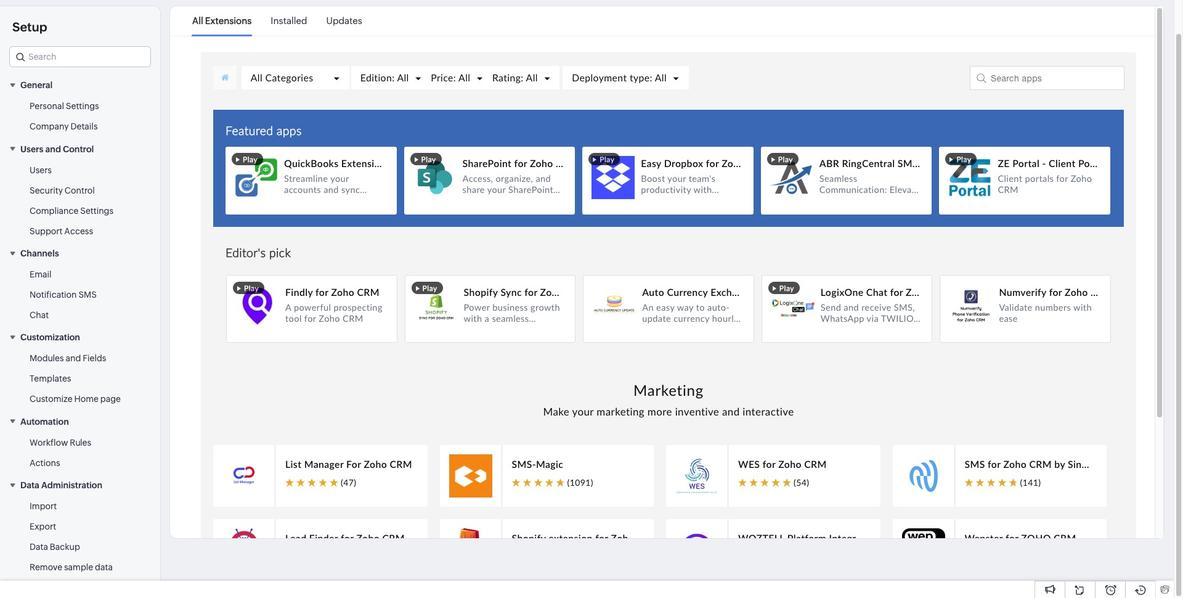 Task type: vqa. For each thing, say whether or not it's contained in the screenshot.
"Subject" text box
no



Task type: describe. For each thing, give the bounding box(es) containing it.
actions link
[[30, 457, 60, 469]]

sms
[[79, 290, 97, 300]]

customization button
[[0, 326, 160, 349]]

administration
[[41, 480, 102, 490]]

and for users
[[45, 144, 61, 154]]

data for data administration
[[20, 480, 39, 490]]

chat
[[30, 310, 49, 320]]

automation region
[[0, 433, 160, 473]]

general region
[[0, 96, 160, 137]]

setup
[[12, 20, 47, 34]]

data backup link
[[30, 541, 80, 553]]

export link
[[30, 520, 56, 533]]

data backup
[[30, 542, 80, 552]]

users and control button
[[0, 137, 160, 160]]

sample
[[64, 562, 93, 572]]

all extensions link
[[192, 7, 252, 35]]

data administration button
[[0, 473, 160, 496]]

modules and fields
[[30, 353, 106, 363]]

users for users and control
[[20, 144, 43, 154]]

details
[[71, 122, 98, 132]]

actions
[[30, 458, 60, 468]]

users link
[[30, 164, 52, 176]]

security
[[30, 185, 63, 195]]

customize home page
[[30, 394, 121, 404]]

all
[[192, 15, 203, 26]]

chat link
[[30, 309, 49, 321]]

data for data backup
[[30, 542, 48, 552]]

customize home page link
[[30, 393, 121, 405]]

support
[[30, 226, 63, 236]]

import link
[[30, 500, 57, 512]]

notification
[[30, 290, 77, 300]]

personal settings link
[[30, 100, 99, 112]]

remove sample data link
[[30, 561, 113, 573]]

company
[[30, 122, 69, 132]]

control inside dropdown button
[[63, 144, 94, 154]]

data
[[95, 562, 113, 572]]

customization
[[20, 333, 80, 342]]

security control link
[[30, 184, 95, 196]]

remove
[[30, 562, 62, 572]]

users and control region
[[0, 160, 160, 241]]

support access link
[[30, 225, 93, 237]]

backup
[[50, 542, 80, 552]]

support access
[[30, 226, 93, 236]]

notification sms link
[[30, 289, 97, 301]]



Task type: locate. For each thing, give the bounding box(es) containing it.
users up users link
[[20, 144, 43, 154]]

extensions
[[205, 15, 252, 26]]

updates
[[326, 15, 362, 26]]

1 vertical spatial users
[[30, 165, 52, 175]]

general
[[20, 80, 53, 90]]

customization region
[[0, 349, 160, 410]]

workflow rules
[[30, 438, 91, 447]]

control inside region
[[65, 185, 95, 195]]

remove sample data
[[30, 562, 113, 572]]

settings up access
[[80, 206, 114, 216]]

settings inside users and control region
[[80, 206, 114, 216]]

export
[[30, 522, 56, 531]]

and
[[45, 144, 61, 154], [66, 353, 81, 363]]

data administration
[[20, 480, 102, 490]]

control
[[63, 144, 94, 154], [65, 185, 95, 195]]

and for modules
[[66, 353, 81, 363]]

control down details
[[63, 144, 94, 154]]

updates link
[[326, 7, 362, 35]]

users
[[20, 144, 43, 154], [30, 165, 52, 175]]

0 vertical spatial control
[[63, 144, 94, 154]]

compliance
[[30, 206, 79, 216]]

0 vertical spatial users
[[20, 144, 43, 154]]

data inside region
[[30, 542, 48, 552]]

Search text field
[[10, 47, 150, 67]]

customize
[[30, 394, 73, 404]]

compliance settings link
[[30, 204, 114, 217]]

installed
[[271, 15, 307, 26]]

0 vertical spatial settings
[[66, 101, 99, 111]]

page
[[100, 394, 121, 404]]

modules
[[30, 353, 64, 363]]

data administration region
[[0, 496, 160, 598]]

0 vertical spatial and
[[45, 144, 61, 154]]

users up security
[[30, 165, 52, 175]]

data inside dropdown button
[[20, 480, 39, 490]]

all extensions
[[192, 15, 252, 26]]

settings
[[66, 101, 99, 111], [80, 206, 114, 216]]

None field
[[9, 46, 151, 67]]

channels region
[[0, 264, 160, 326]]

data
[[20, 480, 39, 490], [30, 542, 48, 552]]

automation
[[20, 417, 69, 426]]

settings for personal settings
[[66, 101, 99, 111]]

channels
[[20, 248, 59, 258]]

security control
[[30, 185, 95, 195]]

import
[[30, 501, 57, 511]]

settings for compliance settings
[[80, 206, 114, 216]]

1 horizontal spatial and
[[66, 353, 81, 363]]

rules
[[70, 438, 91, 447]]

personal settings
[[30, 101, 99, 111]]

0 horizontal spatial and
[[45, 144, 61, 154]]

company details
[[30, 122, 98, 132]]

fields
[[83, 353, 106, 363]]

automation button
[[0, 410, 160, 433]]

and inside 'modules and fields' link
[[66, 353, 81, 363]]

modules and fields link
[[30, 352, 106, 365]]

control up compliance settings link
[[65, 185, 95, 195]]

0 vertical spatial data
[[20, 480, 39, 490]]

and left fields at the bottom left of the page
[[66, 353, 81, 363]]

personal
[[30, 101, 64, 111]]

templates
[[30, 374, 71, 384]]

1 vertical spatial control
[[65, 185, 95, 195]]

channels button
[[0, 241, 160, 264]]

and inside users and control dropdown button
[[45, 144, 61, 154]]

general button
[[0, 73, 160, 96]]

users inside dropdown button
[[20, 144, 43, 154]]

installed link
[[271, 7, 307, 35]]

email
[[30, 269, 52, 279]]

settings inside general region
[[66, 101, 99, 111]]

email link
[[30, 268, 52, 281]]

1 vertical spatial settings
[[80, 206, 114, 216]]

compliance settings
[[30, 206, 114, 216]]

and down company
[[45, 144, 61, 154]]

workflow
[[30, 438, 68, 447]]

users and control
[[20, 144, 94, 154]]

home
[[74, 394, 99, 404]]

settings up details
[[66, 101, 99, 111]]

users inside region
[[30, 165, 52, 175]]

1 vertical spatial data
[[30, 542, 48, 552]]

data up import "link"
[[20, 480, 39, 490]]

workflow rules link
[[30, 436, 91, 449]]

access
[[64, 226, 93, 236]]

templates link
[[30, 373, 71, 385]]

users for users
[[30, 165, 52, 175]]

notification sms
[[30, 290, 97, 300]]

1 vertical spatial and
[[66, 353, 81, 363]]

data down export link
[[30, 542, 48, 552]]

company details link
[[30, 120, 98, 133]]



